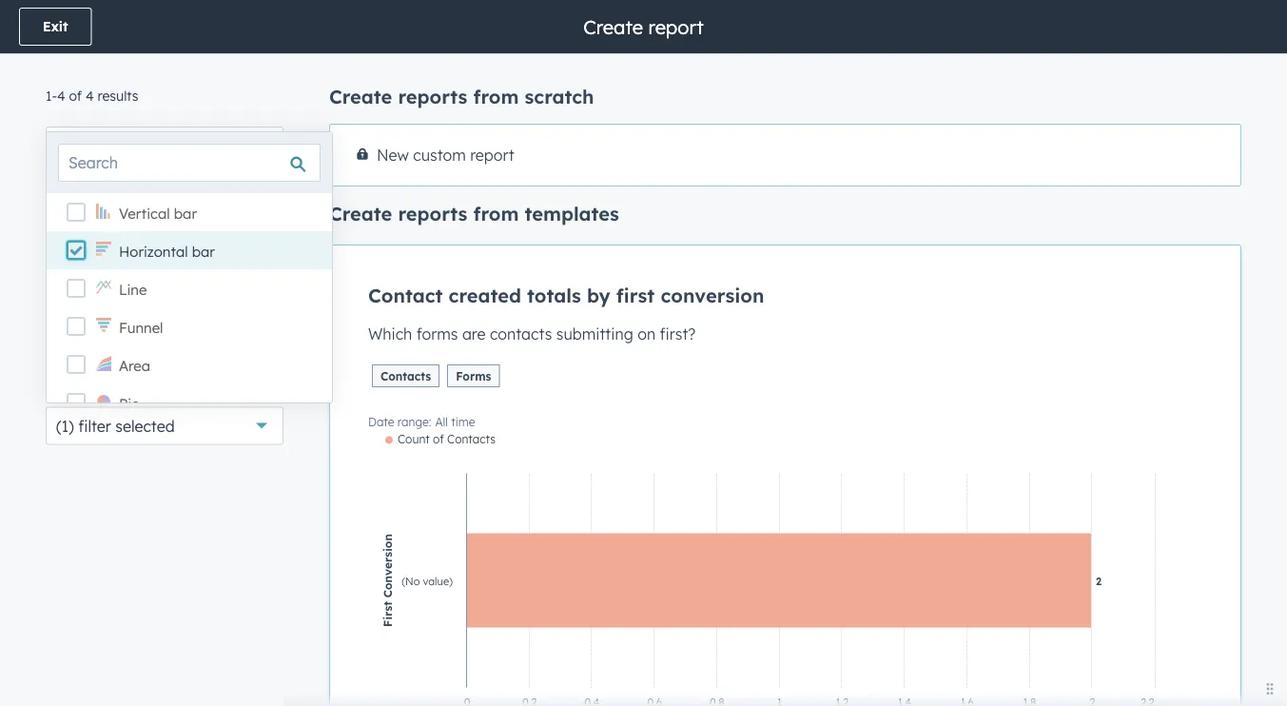 Task type: describe. For each thing, give the bounding box(es) containing it.
(1) for data sources
[[56, 333, 74, 352]]

report inside option
[[470, 146, 515, 165]]

horizontal bar
[[119, 242, 215, 260]]

(1) filter selected button
[[46, 323, 284, 361]]

reports for templates
[[398, 202, 468, 226]]

(1) for visualization
[[56, 416, 74, 435]]

area
[[119, 356, 150, 374]]

funnel
[[119, 318, 163, 336]]

exit
[[43, 18, 68, 35]]

page section element
[[0, 0, 1288, 53]]

forms
[[456, 369, 491, 383]]

new
[[377, 146, 409, 165]]

New custom report checkbox
[[329, 124, 1242, 187]]

from for scratch
[[473, 85, 519, 108]]

submitting
[[557, 324, 634, 344]]

create for create reports from templates
[[329, 202, 392, 226]]

new custom report
[[377, 146, 515, 165]]

bar for horizontal bar
[[192, 242, 215, 260]]

(1) filter selected for data sources
[[56, 333, 175, 352]]

conversion
[[661, 284, 765, 307]]

0 horizontal spatial templates
[[106, 211, 172, 228]]

data sources
[[46, 299, 132, 316]]

filter
[[67, 211, 101, 228]]

(1) filter selected for visualization
[[56, 416, 175, 435]]

report inside the page section element
[[649, 15, 704, 39]]

by
[[587, 284, 611, 307]]

create for create reports from scratch
[[329, 85, 392, 108]]

1 horizontal spatial templates
[[525, 202, 619, 226]]

clear filters
[[46, 254, 123, 270]]

selected for visualization
[[115, 416, 175, 435]]

first
[[616, 284, 655, 307]]

time
[[451, 414, 475, 429]]

(1) filter selected button
[[46, 407, 284, 445]]

line
[[119, 280, 147, 298]]

filter for data sources
[[78, 333, 111, 352]]

create for create report
[[584, 15, 643, 39]]

on
[[638, 324, 656, 344]]

1-4 of 4 results
[[46, 88, 138, 104]]

exit link
[[19, 8, 92, 46]]



Task type: locate. For each thing, give the bounding box(es) containing it.
none checkbox containing contact created totals by first conversion
[[329, 245, 1242, 706]]

(1) inside popup button
[[56, 333, 74, 352]]

1 vertical spatial create
[[329, 85, 392, 108]]

(1) filter selected down pie
[[56, 416, 175, 435]]

templates
[[525, 202, 619, 226], [106, 211, 172, 228]]

list box containing vertical bar
[[47, 193, 332, 422]]

create down new
[[329, 202, 392, 226]]

reports up 'custom'
[[398, 85, 468, 108]]

filter
[[78, 333, 111, 352], [78, 416, 111, 435]]

bar for vertical bar
[[174, 204, 197, 222]]

filter inside dropdown button
[[78, 416, 111, 435]]

0 vertical spatial (1)
[[56, 333, 74, 352]]

1 vertical spatial (1)
[[56, 416, 74, 435]]

0 vertical spatial from
[[473, 85, 519, 108]]

4
[[57, 88, 65, 104], [86, 88, 94, 104]]

1 from from the top
[[473, 85, 519, 108]]

2 selected from the top
[[115, 416, 175, 435]]

horizontal
[[119, 242, 188, 260]]

create inside the page section element
[[584, 15, 643, 39]]

1 vertical spatial reports
[[398, 202, 468, 226]]

selected inside popup button
[[115, 333, 175, 352]]

contact created totals by first conversion
[[368, 284, 765, 307]]

(1)
[[56, 333, 74, 352], [56, 416, 74, 435]]

1 vertical spatial report
[[470, 146, 515, 165]]

1 horizontal spatial report
[[649, 15, 704, 39]]

1 filter from the top
[[78, 333, 111, 352]]

filters
[[85, 254, 123, 270]]

filter inside popup button
[[78, 333, 111, 352]]

contact
[[368, 284, 443, 307]]

templates up horizontal
[[106, 211, 172, 228]]

2 (1) filter selected from the top
[[56, 416, 175, 435]]

report
[[649, 15, 704, 39], [470, 146, 515, 165]]

1 reports from the top
[[398, 85, 468, 108]]

scratch
[[525, 85, 594, 108]]

0 vertical spatial reports
[[398, 85, 468, 108]]

from left scratch
[[473, 85, 519, 108]]

2 from from the top
[[473, 202, 519, 226]]

0 vertical spatial filter
[[78, 333, 111, 352]]

0 horizontal spatial report
[[470, 146, 515, 165]]

selected
[[115, 333, 175, 352], [115, 416, 175, 435]]

data
[[46, 299, 78, 316]]

bar right horizontal
[[192, 242, 215, 260]]

1 horizontal spatial 4
[[86, 88, 94, 104]]

filter down visualization
[[78, 416, 111, 435]]

1 vertical spatial selected
[[115, 416, 175, 435]]

1 vertical spatial from
[[473, 202, 519, 226]]

bar right the vertical
[[174, 204, 197, 222]]

range:
[[398, 414, 432, 429]]

1 (1) filter selected from the top
[[56, 333, 175, 352]]

all
[[435, 414, 448, 429]]

(1) filter selected inside popup button
[[56, 333, 175, 352]]

pie
[[119, 394, 140, 413]]

bar
[[174, 204, 197, 222], [192, 242, 215, 260]]

0 vertical spatial (1) filter selected
[[56, 333, 175, 352]]

1 vertical spatial (1) filter selected
[[56, 416, 175, 435]]

4 right of
[[86, 88, 94, 104]]

selected inside dropdown button
[[115, 416, 175, 435]]

selected for data sources
[[115, 333, 175, 352]]

create reports from scratch
[[329, 85, 594, 108]]

contacts
[[381, 369, 431, 383]]

filter down data sources
[[78, 333, 111, 352]]

sources
[[82, 299, 132, 316]]

(1) filter selected
[[56, 333, 175, 352], [56, 416, 175, 435]]

1 selected from the top
[[115, 333, 175, 352]]

create up new
[[329, 85, 392, 108]]

contacts
[[490, 324, 552, 344]]

0 vertical spatial bar
[[174, 204, 197, 222]]

created
[[449, 284, 521, 307]]

are
[[462, 324, 486, 344]]

templates up contact created totals by first conversion
[[525, 202, 619, 226]]

forms
[[417, 324, 458, 344]]

date
[[368, 414, 394, 429]]

from
[[473, 85, 519, 108], [473, 202, 519, 226]]

of
[[69, 88, 82, 104]]

(1) filter selected up area
[[56, 333, 175, 352]]

2 reports from the top
[[398, 202, 468, 226]]

totals
[[527, 284, 581, 307]]

(1) inside dropdown button
[[56, 416, 74, 435]]

create up scratch
[[584, 15, 643, 39]]

first?
[[660, 324, 696, 344]]

selected up area
[[115, 333, 175, 352]]

list box
[[47, 193, 332, 422]]

clear filters button
[[46, 251, 123, 274]]

1 4 from the left
[[57, 88, 65, 104]]

from for templates
[[473, 202, 519, 226]]

create report
[[584, 15, 704, 39]]

reports
[[398, 85, 468, 108], [398, 202, 468, 226]]

2 4 from the left
[[86, 88, 94, 104]]

date range: all time
[[368, 414, 475, 429]]

clear
[[46, 254, 81, 270]]

None checkbox
[[329, 245, 1242, 706]]

which forms are contacts submitting on first?
[[368, 324, 696, 344]]

2 (1) from the top
[[56, 416, 74, 435]]

1 vertical spatial bar
[[192, 242, 215, 260]]

selected down pie
[[115, 416, 175, 435]]

1-
[[46, 88, 57, 104]]

2 vertical spatial create
[[329, 202, 392, 226]]

(1) down the data
[[56, 333, 74, 352]]

visualization
[[46, 383, 131, 400]]

2 filter from the top
[[78, 416, 111, 435]]

vertical bar
[[119, 204, 197, 222]]

0 horizontal spatial 4
[[57, 88, 65, 104]]

1 vertical spatial filter
[[78, 416, 111, 435]]

Search search field
[[46, 127, 284, 165], [58, 144, 321, 182]]

0 vertical spatial create
[[584, 15, 643, 39]]

custom
[[413, 146, 466, 165]]

0 vertical spatial report
[[649, 15, 704, 39]]

vertical
[[119, 204, 170, 222]]

reports down 'custom'
[[398, 202, 468, 226]]

(1) filter selected inside dropdown button
[[56, 416, 175, 435]]

create reports from templates
[[329, 202, 619, 226]]

filter for visualization
[[78, 416, 111, 435]]

reports for scratch
[[398, 85, 468, 108]]

1 (1) from the top
[[56, 333, 74, 352]]

0 vertical spatial selected
[[115, 333, 175, 352]]

results
[[98, 88, 138, 104]]

interactive chart image
[[368, 432, 1203, 706]]

from down new custom report
[[473, 202, 519, 226]]

create
[[584, 15, 643, 39], [329, 85, 392, 108], [329, 202, 392, 226]]

4 left of
[[57, 88, 65, 104]]

which
[[368, 324, 412, 344]]

filter templates
[[67, 211, 172, 228]]

(1) down visualization
[[56, 416, 74, 435]]



Task type: vqa. For each thing, say whether or not it's contained in the screenshot.
the bottom reports
yes



